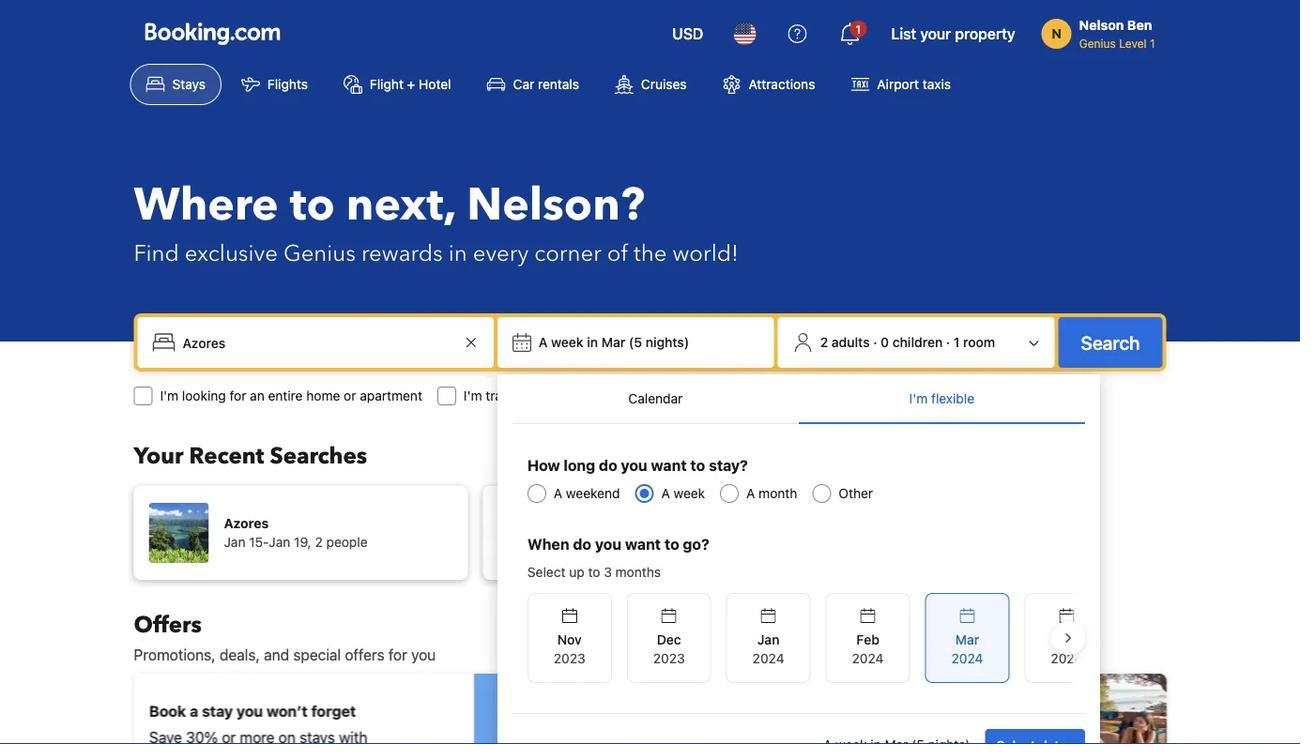 Task type: vqa. For each thing, say whether or not it's contained in the screenshot.
work
yes



Task type: locate. For each thing, give the bounding box(es) containing it.
flights
[[722, 388, 760, 404]]

feb inside feb 2024
[[857, 633, 880, 648]]

for left work
[[542, 388, 558, 404]]

1 horizontal spatial i'm
[[464, 388, 482, 404]]

a up i'm traveling for work
[[539, 335, 548, 350]]

1 horizontal spatial people
[[680, 535, 721, 550]]

looking left an
[[182, 388, 226, 404]]

1 horizontal spatial ·
[[947, 335, 951, 350]]

0 vertical spatial genius
[[1080, 37, 1116, 50]]

for
[[230, 388, 246, 404], [542, 388, 558, 404], [702, 388, 719, 404], [389, 647, 407, 664]]

2 horizontal spatial 1
[[1150, 37, 1156, 50]]

nights)
[[646, 335, 690, 350]]

1 horizontal spatial 2
[[669, 535, 676, 550]]

0 horizontal spatial people
[[326, 535, 368, 550]]

1 left room
[[954, 335, 960, 350]]

your
[[134, 441, 184, 472]]

2023 down dec
[[653, 651, 685, 667]]

1 horizontal spatial do
[[599, 457, 618, 475]]

1 looking from the left
[[182, 388, 226, 404]]

room
[[964, 335, 996, 350]]

1 2024 from the left
[[753, 651, 785, 667]]

1 vertical spatial genius
[[284, 238, 356, 269]]

2024 for mar
[[952, 651, 984, 667]]

week for a week in mar (5 nights)
[[551, 335, 584, 350]]

1 inside dropdown button
[[856, 23, 861, 36]]

1 people from the left
[[326, 535, 368, 550]]

won't
[[266, 703, 307, 721]]

people right 28, at bottom
[[680, 535, 721, 550]]

2 vertical spatial 1
[[954, 335, 960, 350]]

0 horizontal spatial week
[[551, 335, 584, 350]]

in
[[449, 238, 467, 269], [587, 335, 598, 350]]

usd button
[[661, 11, 715, 56]]

2 inside azores jan 15-jan 19, 2 people
[[315, 535, 323, 550]]

you
[[621, 457, 648, 475], [595, 536, 622, 554], [411, 647, 436, 664], [236, 703, 263, 721]]

want
[[651, 457, 687, 475], [625, 536, 661, 554]]

for left an
[[230, 388, 246, 404]]

0 vertical spatial in
[[449, 238, 467, 269]]

region
[[513, 586, 1109, 691]]

2 horizontal spatial i'm
[[910, 391, 928, 407]]

1 vertical spatial week
[[674, 486, 705, 502]]

genius
[[1080, 37, 1116, 50], [284, 238, 356, 269]]

1 vertical spatial 1
[[1150, 37, 1156, 50]]

home
[[306, 388, 340, 404]]

azores
[[224, 516, 269, 532]]

0
[[881, 335, 890, 350]]

offers
[[134, 610, 202, 641]]

do
[[599, 457, 618, 475], [573, 536, 592, 554]]

list your property
[[892, 25, 1016, 43]]

do right long
[[599, 457, 618, 475]]

1 horizontal spatial in
[[587, 335, 598, 350]]

1 vertical spatial do
[[573, 536, 592, 554]]

want up a week at the right of the page
[[651, 457, 687, 475]]

jan
[[224, 535, 246, 550], [269, 535, 291, 550], [758, 633, 780, 648]]

3
[[604, 565, 612, 580]]

2 right the 19,
[[315, 535, 323, 550]]

2 left adults
[[821, 335, 829, 350]]

2
[[821, 335, 829, 350], [315, 535, 323, 550], [669, 535, 676, 550]]

flexible
[[932, 391, 975, 407]]

genius inside nelson ben genius level 1
[[1080, 37, 1116, 50]]

to left next,
[[290, 175, 335, 236]]

week inside button
[[551, 335, 584, 350]]

0 horizontal spatial in
[[449, 238, 467, 269]]

people inside feb 21-feb 28, 2 people link
[[680, 535, 721, 550]]

1 vertical spatial want
[[625, 536, 661, 554]]

for for flights
[[702, 388, 719, 404]]

genius left rewards
[[284, 238, 356, 269]]

take your longest vacation yet image
[[998, 674, 1167, 745]]

a down how long do you want to stay?
[[662, 486, 670, 502]]

2 · from the left
[[947, 335, 951, 350]]

1 vertical spatial in
[[587, 335, 598, 350]]

how long do you want to stay?
[[528, 457, 748, 475]]

1 horizontal spatial 2023
[[653, 651, 685, 667]]

your
[[921, 25, 952, 43]]

recent
[[189, 441, 264, 472]]

0 horizontal spatial mar
[[602, 335, 626, 350]]

usd
[[673, 25, 704, 43]]

stays link
[[130, 64, 222, 105]]

1 horizontal spatial looking
[[655, 388, 698, 404]]

2 looking from the left
[[655, 388, 698, 404]]

you right stay
[[236, 703, 263, 721]]

rewards
[[361, 238, 443, 269]]

jan 2024
[[753, 633, 785, 667]]

genius down the nelson
[[1080, 37, 1116, 50]]

0 horizontal spatial i'm
[[160, 388, 179, 404]]

select
[[528, 565, 566, 580]]

1 horizontal spatial feb
[[619, 535, 642, 550]]

1 horizontal spatial genius
[[1080, 37, 1116, 50]]

to left stay?
[[691, 457, 706, 475]]

1 inside "button"
[[954, 335, 960, 350]]

1 horizontal spatial mar
[[956, 633, 980, 648]]

people inside azores jan 15-jan 19, 2 people
[[326, 535, 368, 550]]

0 vertical spatial week
[[551, 335, 584, 350]]

week up 'go?'
[[674, 486, 705, 502]]

calendar
[[629, 391, 683, 407]]

to inside the where to next, nelson? find exclusive genius rewards in every corner of the world!
[[290, 175, 335, 236]]

children
[[893, 335, 943, 350]]

for for work
[[542, 388, 558, 404]]

1 horizontal spatial 1
[[954, 335, 960, 350]]

i'm up your
[[160, 388, 179, 404]]

people right the 19,
[[326, 535, 368, 550]]

want up 'months'
[[625, 536, 661, 554]]

0 horizontal spatial feb
[[573, 535, 596, 550]]

0 horizontal spatial genius
[[284, 238, 356, 269]]

2 2024 from the left
[[852, 651, 884, 667]]

offers
[[345, 647, 385, 664]]

next,
[[346, 175, 456, 236]]

forget
[[311, 703, 356, 721]]

2 right 28, at bottom
[[669, 535, 676, 550]]

· left 0
[[874, 335, 878, 350]]

2 horizontal spatial feb
[[857, 633, 880, 648]]

nelson
[[1080, 17, 1125, 33]]

2024 for feb
[[852, 651, 884, 667]]

mar inside mar 2024
[[956, 633, 980, 648]]

15-
[[249, 535, 269, 550]]

1 horizontal spatial week
[[674, 486, 705, 502]]

apartment
[[360, 388, 423, 404]]

select up to 3 months
[[528, 565, 661, 580]]

i'm left the flexible
[[910, 391, 928, 407]]

1 left the list at right
[[856, 23, 861, 36]]

nov
[[558, 633, 582, 648]]

property
[[956, 25, 1016, 43]]

a inside button
[[539, 335, 548, 350]]

special
[[293, 647, 341, 664]]

0 horizontal spatial 2
[[315, 535, 323, 550]]

and
[[264, 647, 289, 664]]

nelson ben genius level 1
[[1080, 17, 1156, 50]]

a down how
[[554, 486, 563, 502]]

2 people from the left
[[680, 535, 721, 550]]

0 vertical spatial 1
[[856, 23, 861, 36]]

2023 down nov
[[554, 651, 586, 667]]

1
[[856, 23, 861, 36], [1150, 37, 1156, 50], [954, 335, 960, 350]]

2 2023 from the left
[[653, 651, 685, 667]]

you right the offers
[[411, 647, 436, 664]]

tab list
[[513, 375, 1086, 425]]

1 2023 from the left
[[554, 651, 586, 667]]

feb 21-feb 28, 2 people
[[573, 535, 721, 550]]

level
[[1120, 37, 1147, 50]]

0 horizontal spatial looking
[[182, 388, 226, 404]]

i'm inside button
[[910, 391, 928, 407]]

in left (5
[[587, 335, 598, 350]]

for right the offers
[[389, 647, 407, 664]]

a for a month
[[747, 486, 755, 502]]

to left 3
[[588, 565, 601, 580]]

a
[[539, 335, 548, 350], [554, 486, 563, 502], [662, 486, 670, 502], [747, 486, 755, 502]]

1 vertical spatial mar
[[956, 633, 980, 648]]

1 right level
[[1150, 37, 1156, 50]]

i'm
[[160, 388, 179, 404], [464, 388, 482, 404], [910, 391, 928, 407]]

2024 for jan
[[753, 651, 785, 667]]

corner
[[535, 238, 602, 269]]

cruises
[[641, 77, 687, 92]]

0 horizontal spatial 1
[[856, 23, 861, 36]]

0 horizontal spatial ·
[[874, 335, 878, 350]]

a week in mar (5 nights) button
[[531, 326, 697, 360]]

looking
[[182, 388, 226, 404], [655, 388, 698, 404]]

2 horizontal spatial 2
[[821, 335, 829, 350]]

+
[[407, 77, 415, 92]]

19,
[[294, 535, 312, 550]]

looking right i'm
[[655, 388, 698, 404]]

stay?
[[709, 457, 748, 475]]

4 2024 from the left
[[1051, 651, 1083, 667]]

i'm left traveling
[[464, 388, 482, 404]]

2024
[[753, 651, 785, 667], [852, 651, 884, 667], [952, 651, 984, 667], [1051, 651, 1083, 667]]

for left the flights
[[702, 388, 719, 404]]

· right children in the top of the page
[[947, 335, 951, 350]]

where
[[134, 175, 279, 236]]

in left the every
[[449, 238, 467, 269]]

up
[[569, 565, 585, 580]]

0 horizontal spatial 2023
[[554, 651, 586, 667]]

attractions link
[[707, 64, 832, 105]]

week up work
[[551, 335, 584, 350]]

for inside offers promotions, deals, and special offers for you
[[389, 647, 407, 664]]

2 horizontal spatial jan
[[758, 633, 780, 648]]

to left 'go?'
[[665, 536, 680, 554]]

week for a week
[[674, 486, 705, 502]]

(5
[[629, 335, 642, 350]]

0 vertical spatial mar
[[602, 335, 626, 350]]

a for a week
[[662, 486, 670, 502]]

do left 21-
[[573, 536, 592, 554]]

a left the month
[[747, 486, 755, 502]]

other
[[839, 486, 874, 502]]

stay
[[201, 703, 233, 721]]

3 2024 from the left
[[952, 651, 984, 667]]



Task type: describe. For each thing, give the bounding box(es) containing it.
month
[[759, 486, 798, 502]]

airport taxis link
[[835, 64, 967, 105]]

28,
[[646, 535, 665, 550]]

cruises link
[[599, 64, 703, 105]]

search button
[[1059, 317, 1163, 368]]

feb 2024
[[852, 633, 884, 667]]

tab list containing calendar
[[513, 375, 1086, 425]]

a weekend
[[554, 486, 620, 502]]

1 button
[[828, 11, 873, 56]]

i'm flexible
[[910, 391, 975, 407]]

deals,
[[220, 647, 260, 664]]

find
[[134, 238, 179, 269]]

how
[[528, 457, 560, 475]]

for for an
[[230, 388, 246, 404]]

searches
[[270, 441, 367, 472]]

i'm for i'm traveling for work
[[464, 388, 482, 404]]

search
[[1081, 332, 1141, 354]]

0 horizontal spatial do
[[573, 536, 592, 554]]

the
[[634, 238, 667, 269]]

2024 for apr
[[1051, 651, 1083, 667]]

weekend
[[566, 486, 620, 502]]

i'm for i'm flexible
[[910, 391, 928, 407]]

an
[[250, 388, 265, 404]]

of
[[607, 238, 628, 269]]

1 · from the left
[[874, 335, 878, 350]]

i'm traveling for work
[[464, 388, 591, 404]]

promotions,
[[134, 647, 216, 664]]

feb for feb 21-feb 28, 2 people
[[573, 535, 596, 550]]

offers promotions, deals, and special offers for you
[[134, 610, 436, 664]]

hotel
[[419, 77, 451, 92]]

looking for i'm
[[182, 388, 226, 404]]

where to next, nelson? find exclusive genius rewards in every corner of the world!
[[134, 175, 739, 269]]

1 horizontal spatial jan
[[269, 535, 291, 550]]

flights
[[268, 77, 308, 92]]

n
[[1052, 26, 1062, 41]]

work
[[562, 388, 591, 404]]

genius inside the where to next, nelson? find exclusive genius rewards in every corner of the world!
[[284, 238, 356, 269]]

feb 21-feb 28, 2 people link
[[483, 486, 818, 580]]

2 inside "button"
[[821, 335, 829, 350]]

2 adults · 0 children · 1 room button
[[786, 325, 1048, 361]]

1 inside nelson ben genius level 1
[[1150, 37, 1156, 50]]

taxis
[[923, 77, 951, 92]]

flight + hotel link
[[328, 64, 467, 105]]

in inside the where to next, nelson? find exclusive genius rewards in every corner of the world!
[[449, 238, 467, 269]]

0 vertical spatial want
[[651, 457, 687, 475]]

apr 2024
[[1051, 633, 1083, 667]]

flights link
[[225, 64, 324, 105]]

i'm for i'm looking for an entire home or apartment
[[160, 388, 179, 404]]

a week in mar (5 nights)
[[539, 335, 690, 350]]

search for black friday deals on stays image
[[474, 674, 643, 745]]

flight + hotel
[[370, 77, 451, 92]]

i'm
[[633, 388, 651, 404]]

car rentals link
[[471, 64, 595, 105]]

looking for i'm
[[655, 388, 698, 404]]

flight
[[370, 77, 404, 92]]

your account menu nelson ben genius level 1 element
[[1042, 8, 1163, 52]]

nov 2023
[[554, 633, 586, 667]]

dec 2023
[[653, 633, 685, 667]]

i'm flexible button
[[799, 375, 1086, 424]]

i'm looking for an entire home or apartment
[[160, 388, 423, 404]]

you right long
[[621, 457, 648, 475]]

airport taxis
[[878, 77, 951, 92]]

2023 for nov
[[554, 651, 586, 667]]

feb for feb 2024
[[857, 633, 880, 648]]

jan inside jan 2024
[[758, 633, 780, 648]]

list
[[892, 25, 917, 43]]

apr
[[1056, 633, 1078, 648]]

your recent searches
[[134, 441, 367, 472]]

calendar button
[[513, 375, 799, 424]]

Where are you going? field
[[175, 326, 460, 360]]

exclusive
[[185, 238, 278, 269]]

when
[[528, 536, 570, 554]]

nelson?
[[467, 175, 645, 236]]

car rentals
[[513, 77, 579, 92]]

you up 3
[[595, 536, 622, 554]]

2023 for dec
[[653, 651, 685, 667]]

0 vertical spatial do
[[599, 457, 618, 475]]

region containing nov 2023
[[513, 586, 1109, 691]]

0 horizontal spatial jan
[[224, 535, 246, 550]]

i'm looking for flights
[[633, 388, 760, 404]]

dec
[[657, 633, 682, 648]]

a for a week in mar (5 nights)
[[539, 335, 548, 350]]

traveling
[[486, 388, 538, 404]]

you inside offers promotions, deals, and special offers for you
[[411, 647, 436, 664]]

booking.com image
[[145, 23, 280, 45]]

azores jan 15-jan 19, 2 people
[[224, 516, 368, 550]]

months
[[616, 565, 661, 580]]

stays
[[172, 77, 206, 92]]

book a stay you won't forget
[[149, 703, 356, 721]]

in inside button
[[587, 335, 598, 350]]

book
[[149, 703, 186, 721]]

mar 2024
[[952, 633, 984, 667]]

a
[[189, 703, 198, 721]]

car
[[513, 77, 535, 92]]

adults
[[832, 335, 870, 350]]

2 adults · 0 children · 1 room
[[821, 335, 996, 350]]

or
[[344, 388, 356, 404]]

a for a weekend
[[554, 486, 563, 502]]

go?
[[683, 536, 710, 554]]

airport
[[878, 77, 920, 92]]

mar inside button
[[602, 335, 626, 350]]



